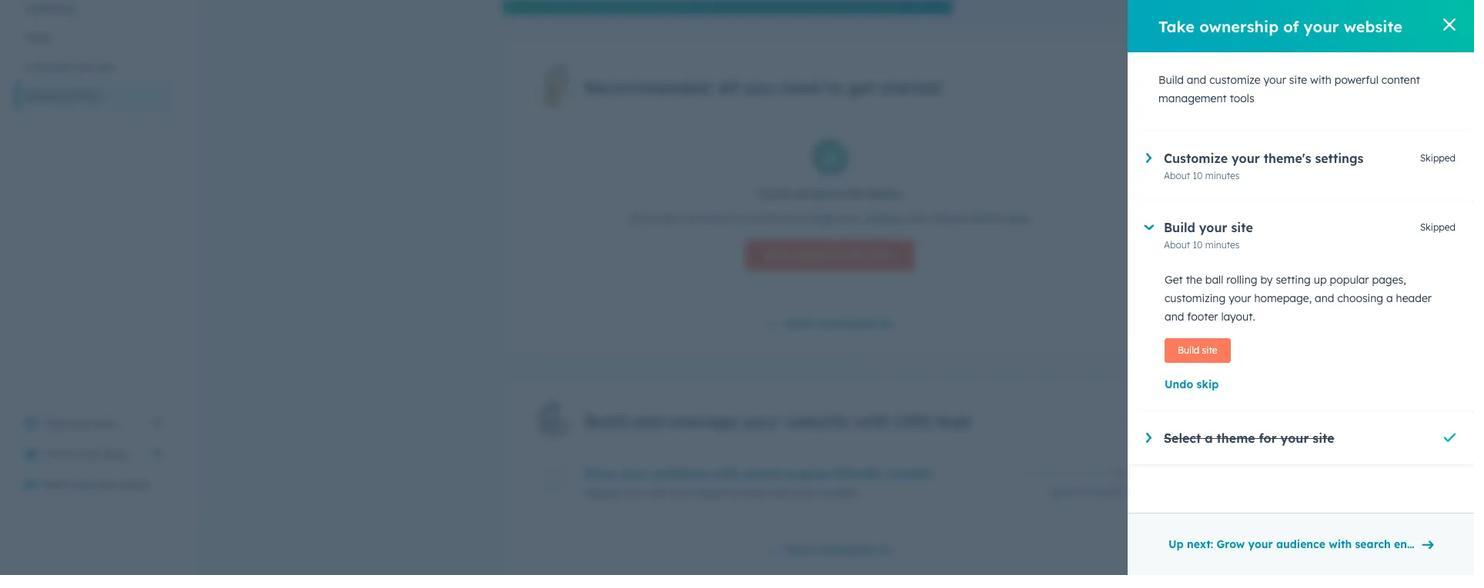 Task type: vqa. For each thing, say whether or not it's contained in the screenshot.
THE ABOUT within Customize your theme's settings About 10 minutes
yes



Task type: locate. For each thing, give the bounding box(es) containing it.
0 vertical spatial 10
[[1193, 170, 1203, 182]]

0 vertical spatial show completed (1) button
[[768, 315, 892, 335]]

on
[[831, 187, 844, 201]]

build for build site
[[1178, 345, 1200, 356]]

0 vertical spatial completed
[[818, 317, 874, 331]]

caret image left select
[[1146, 433, 1152, 443]]

tools down basics
[[871, 249, 896, 262]]

0 vertical spatial about
[[1164, 170, 1190, 182]]

website up powerful at the right top
[[1344, 17, 1403, 36]]

customer service
[[25, 60, 114, 74]]

1 horizontal spatial website
[[794, 249, 835, 262]]

about inside build your site about 10 minutes
[[1164, 239, 1190, 251]]

0 vertical spatial engine-
[[787, 466, 834, 482]]

1 vertical spatial audience
[[1277, 538, 1326, 552]]

1 horizontal spatial engine-
[[1394, 538, 1436, 552]]

1 horizontal spatial content
[[886, 466, 932, 482]]

0 vertical spatial skipped
[[1421, 152, 1456, 164]]

continue
[[681, 212, 726, 226]]

0 vertical spatial grow
[[584, 466, 617, 482]]

1 vertical spatial a
[[1205, 431, 1213, 447]]

great
[[627, 212, 656, 226]]

up next: grow your audience with search engine-friendly button
[[1159, 530, 1474, 560]]

2 (1) from the top
[[878, 543, 892, 557]]

ownership
[[1200, 17, 1279, 36]]

your up publish
[[621, 466, 649, 482]]

build and manage your website with cms hub
[[584, 411, 971, 433]]

26
[[1079, 487, 1089, 499]]

1 horizontal spatial a
[[1387, 292, 1393, 306]]

site down of
[[1289, 73, 1307, 87]]

layout.
[[1221, 310, 1255, 324]]

show completed (1) button
[[768, 315, 892, 335], [768, 541, 892, 561]]

skipped for customize your theme's settings
[[1421, 152, 1456, 164]]

theme
[[1217, 431, 1256, 447]]

2 vertical spatial content
[[820, 487, 859, 501]]

1 horizontal spatial friendly
[[1435, 538, 1474, 552]]

manage
[[793, 212, 835, 226], [669, 411, 738, 433]]

site inside grow your audience with search engine-friendly content publish your site and attract visitors with your content
[[649, 487, 667, 501]]

build for build your site about 10 minutes
[[1164, 220, 1196, 236]]

1 vertical spatial content
[[886, 466, 932, 482]]

grow inside button
[[1217, 538, 1245, 552]]

grow up publish
[[584, 466, 617, 482]]

caret image
[[1146, 153, 1152, 163], [1144, 225, 1154, 230], [1146, 433, 1152, 443]]

1 show from the top
[[785, 317, 814, 331]]

close image
[[1444, 18, 1456, 31]]

you're all set on the basics
[[758, 187, 902, 201]]

your up layout.
[[1229, 292, 1252, 306]]

1 vertical spatial friendly
[[1435, 538, 1474, 552]]

content right powerful at the right top
[[1382, 73, 1420, 87]]

0 horizontal spatial (cms)
[[68, 89, 99, 103]]

caret image left build your site about 10 minutes
[[1144, 225, 1154, 230]]

0 horizontal spatial a
[[1205, 431, 1213, 447]]

build for build and customize your site with powerful content management tools
[[1159, 73, 1184, 87]]

start
[[43, 479, 69, 493]]

0 vertical spatial minutes
[[1206, 170, 1240, 182]]

undo skip button
[[1165, 376, 1437, 394]]

and
[[1187, 73, 1207, 87], [770, 212, 790, 226], [1315, 292, 1335, 306], [1165, 310, 1184, 324], [632, 411, 664, 433], [670, 487, 690, 501]]

1 vertical spatial (1)
[[878, 543, 892, 557]]

show completed (1) for website
[[785, 543, 892, 557]]

0 vertical spatial audience
[[653, 466, 709, 482]]

build up publish
[[584, 411, 627, 433]]

customer service button
[[15, 52, 172, 82]]

of
[[1284, 17, 1299, 36]]

website down basics
[[864, 212, 903, 226]]

1 vertical spatial minutes
[[1206, 239, 1240, 251]]

your
[[1304, 17, 1339, 36], [1264, 73, 1286, 87], [1232, 151, 1260, 166], [838, 212, 861, 226], [1199, 220, 1228, 236], [1229, 292, 1252, 306], [743, 411, 781, 433], [71, 417, 93, 431], [1281, 431, 1309, 447], [76, 448, 98, 462], [621, 466, 649, 482], [624, 487, 646, 501], [794, 487, 817, 501], [1248, 538, 1273, 552]]

engine-
[[787, 466, 834, 482], [1394, 538, 1436, 552]]

take ownership of your website dialog
[[1128, 0, 1474, 576]]

friendly inside grow your audience with search engine-friendly content publish your site and attract visitors with your content
[[834, 466, 882, 482]]

0 vertical spatial website
[[25, 89, 65, 103]]

0 horizontal spatial grow
[[584, 466, 617, 482]]

1 horizontal spatial grow
[[1217, 538, 1245, 552]]

your down "grow your audience with search engine-friendly content" button
[[794, 487, 817, 501]]

(cms) down great job! continue to build and manage your website with website (cms) tools.
[[838, 249, 868, 262]]

1 vertical spatial grow
[[1217, 538, 1245, 552]]

1 horizontal spatial to
[[826, 77, 843, 99]]

1 completed from the top
[[818, 317, 874, 331]]

audience
[[653, 466, 709, 482], [1277, 538, 1326, 552]]

undo
[[1165, 378, 1194, 392]]

1 skipped from the top
[[1421, 152, 1456, 164]]

all
[[795, 187, 808, 201]]

caret image for build
[[1144, 225, 1154, 230]]

show down "grow your audience with search engine-friendly content" button
[[785, 543, 814, 557]]

your right customize
[[1264, 73, 1286, 87]]

content down cms
[[886, 466, 932, 482]]

recommended: all you need to get started
[[584, 77, 941, 99]]

0 horizontal spatial the
[[847, 187, 865, 201]]

1 horizontal spatial manage
[[793, 212, 835, 226]]

1 show completed (1) from the top
[[785, 317, 892, 331]]

10 inside the customize your theme's settings about 10 minutes
[[1193, 170, 1203, 182]]

website down customer
[[25, 89, 65, 103]]

a right select
[[1205, 431, 1213, 447]]

next:
[[764, 249, 791, 262]]

your right publish
[[624, 487, 646, 501]]

to left the get
[[826, 77, 843, 99]]

content for friendly
[[886, 466, 932, 482]]

build up management
[[1159, 73, 1184, 87]]

demo
[[120, 479, 149, 493]]

customize your theme's settings about 10 minutes
[[1164, 151, 1364, 182]]

site right for on the bottom right of page
[[1313, 431, 1335, 447]]

1 vertical spatial 10
[[1193, 239, 1203, 251]]

website right next:
[[794, 249, 835, 262]]

tools down customize
[[1230, 92, 1255, 105]]

completed for to
[[818, 317, 874, 331]]

take ownership of your website
[[1159, 17, 1403, 36]]

hub
[[937, 411, 971, 433]]

cms
[[895, 411, 932, 433]]

0 vertical spatial content
[[1382, 73, 1420, 87]]

1 horizontal spatial audience
[[1277, 538, 1326, 552]]

skipped
[[1421, 152, 1456, 164], [1421, 222, 1456, 233]]

footer
[[1187, 310, 1218, 324]]

2 skipped from the top
[[1421, 222, 1456, 233]]

minutes down 0%
[[1092, 487, 1126, 499]]

1 vertical spatial skipped
[[1421, 222, 1456, 233]]

(1) for with
[[878, 543, 892, 557]]

show for need
[[785, 317, 814, 331]]

completed for website
[[818, 543, 874, 557]]

0 vertical spatial caret image
[[1146, 153, 1152, 163]]

0 vertical spatial a
[[1387, 292, 1393, 306]]

content inside build and customize your site with powerful content management tools
[[1382, 73, 1420, 87]]

0 horizontal spatial manage
[[669, 411, 738, 433]]

show completed (1)
[[785, 317, 892, 331], [785, 543, 892, 557]]

about inside the customize your theme's settings about 10 minutes
[[1164, 170, 1190, 182]]

0 vertical spatial (1)
[[878, 317, 892, 331]]

content down "grow your audience with search engine-friendly content" button
[[820, 487, 859, 501]]

all
[[718, 77, 739, 99]]

visitors
[[731, 487, 767, 501]]

minutes down customize
[[1206, 170, 1240, 182]]

grow inside grow your audience with search engine-friendly content publish your site and attract visitors with your content
[[584, 466, 617, 482]]

attract
[[693, 487, 728, 501]]

0 vertical spatial show completed (1)
[[785, 317, 892, 331]]

about down customize
[[1164, 170, 1190, 182]]

manage up attract
[[669, 411, 738, 433]]

1 vertical spatial caret image
[[1144, 225, 1154, 230]]

up
[[1169, 538, 1184, 552]]

site
[[1289, 73, 1307, 87], [1231, 220, 1253, 236], [1202, 345, 1218, 356], [1313, 431, 1335, 447], [649, 487, 667, 501]]

0 horizontal spatial engine-
[[787, 466, 834, 482]]

(cms) left tools.
[[972, 212, 1002, 226]]

0 horizontal spatial to
[[729, 212, 740, 226]]

show completed (1) button for website
[[768, 541, 892, 561]]

(1)
[[878, 317, 892, 331], [878, 543, 892, 557]]

0 horizontal spatial tools
[[871, 249, 896, 262]]

1 horizontal spatial tools
[[1230, 92, 1255, 105]]

audience inside grow your audience with search engine-friendly content publish your site and attract visitors with your content
[[653, 466, 709, 482]]

site left attract
[[649, 487, 667, 501]]

1 vertical spatial the
[[1186, 273, 1202, 287]]

search
[[743, 466, 784, 482], [1355, 538, 1391, 552]]

build inside build your site about 10 minutes
[[1164, 220, 1196, 236]]

2 vertical spatial caret image
[[1146, 433, 1152, 443]]

0 horizontal spatial friendly
[[834, 466, 882, 482]]

content for powerful
[[1382, 73, 1420, 87]]

2 show completed (1) button from the top
[[768, 541, 892, 561]]

a
[[1387, 292, 1393, 306], [1205, 431, 1213, 447]]

with inside build and customize your site with powerful content management tools
[[1310, 73, 1332, 87]]

minutes up ball
[[1206, 239, 1240, 251]]

0 horizontal spatial search
[[743, 466, 784, 482]]

a down pages,
[[1387, 292, 1393, 306]]

grow
[[584, 466, 617, 482], [1217, 538, 1245, 552]]

you're
[[758, 187, 792, 201]]

about left the 26
[[1050, 487, 1076, 499]]

2 horizontal spatial content
[[1382, 73, 1420, 87]]

1 vertical spatial tools
[[871, 249, 896, 262]]

2 show from the top
[[785, 543, 814, 557]]

your left theme's
[[1232, 151, 1260, 166]]

1 10 from the top
[[1193, 170, 1203, 182]]

content
[[1382, 73, 1420, 87], [886, 466, 932, 482], [820, 487, 859, 501]]

minutes
[[1206, 170, 1240, 182], [1206, 239, 1240, 251], [1092, 487, 1126, 499]]

link opens in a new window image
[[152, 415, 163, 433], [152, 418, 163, 430]]

10
[[1193, 170, 1203, 182], [1193, 239, 1203, 251]]

caret image left customize
[[1146, 153, 1152, 163]]

get the ball rolling by setting up popular pages, customizing your homepage, and choosing a header and footer layout.
[[1165, 273, 1432, 324]]

website
[[25, 89, 65, 103], [794, 249, 835, 262]]

the right on
[[847, 187, 865, 201]]

1 vertical spatial search
[[1355, 538, 1391, 552]]

1 vertical spatial show completed (1) button
[[768, 541, 892, 561]]

marketing
[[25, 2, 76, 15]]

0 vertical spatial the
[[847, 187, 865, 201]]

manage down set
[[793, 212, 835, 226]]

tools
[[1230, 92, 1255, 105], [871, 249, 896, 262]]

10 down customize
[[1193, 170, 1203, 182]]

1 vertical spatial about
[[1164, 239, 1190, 251]]

pages,
[[1372, 273, 1406, 287]]

1 vertical spatial engine-
[[1394, 538, 1436, 552]]

1 horizontal spatial the
[[1186, 273, 1202, 287]]

build site
[[1178, 345, 1218, 356]]

basics
[[868, 187, 902, 201]]

get
[[848, 77, 876, 99]]

the up customizing
[[1186, 273, 1202, 287]]

1 vertical spatial show completed (1)
[[785, 543, 892, 557]]

to left build
[[729, 212, 740, 226]]

engine- inside grow your audience with search engine-friendly content publish your site and attract visitors with your content
[[787, 466, 834, 482]]

customize
[[1210, 73, 1261, 87]]

grow right next:
[[1217, 538, 1245, 552]]

show down next:
[[785, 317, 814, 331]]

1 vertical spatial completed
[[818, 543, 874, 557]]

build
[[1159, 73, 1184, 87], [1164, 220, 1196, 236], [1178, 345, 1200, 356], [584, 411, 627, 433]]

choosing
[[1338, 292, 1384, 306]]

0 horizontal spatial content
[[820, 487, 859, 501]]

and inside build and customize your site with powerful content management tools
[[1187, 73, 1207, 87]]

0 vertical spatial show
[[785, 317, 814, 331]]

site inside build and customize your site with powerful content management tools
[[1289, 73, 1307, 87]]

audience inside button
[[1277, 538, 1326, 552]]

2 show completed (1) from the top
[[785, 543, 892, 557]]

next: website (cms) tools
[[764, 249, 896, 262]]

your up ball
[[1199, 220, 1228, 236]]

0 vertical spatial search
[[743, 466, 784, 482]]

1 horizontal spatial (cms)
[[838, 249, 868, 262]]

site inside build your site about 10 minutes
[[1231, 220, 1253, 236]]

2 10 from the top
[[1193, 239, 1203, 251]]

your right next:
[[1248, 538, 1273, 552]]

about
[[1164, 170, 1190, 182], [1164, 239, 1190, 251], [1050, 487, 1076, 499]]

website up "grow your audience with search engine-friendly content" button
[[786, 411, 850, 433]]

0 vertical spatial tools
[[1230, 92, 1255, 105]]

1 (1) from the top
[[878, 317, 892, 331]]

build up undo skip
[[1178, 345, 1200, 356]]

your inside build and customize your site with powerful content management tools
[[1264, 73, 1286, 87]]

build up 'get'
[[1164, 220, 1196, 236]]

about up 'get'
[[1164, 239, 1190, 251]]

2 link opens in a new window image from the top
[[152, 418, 163, 430]]

build inside build and customize your site with powerful content management tools
[[1159, 73, 1184, 87]]

1 link opens in a new window image from the top
[[152, 415, 163, 433]]

for
[[1259, 431, 1277, 447]]

10 up customizing
[[1193, 239, 1203, 251]]

0 vertical spatial friendly
[[834, 466, 882, 482]]

skip
[[1197, 378, 1219, 392]]

(cms)
[[68, 89, 99, 103], [972, 212, 1002, 226], [838, 249, 868, 262]]

2 completed from the top
[[818, 543, 874, 557]]

1 horizontal spatial search
[[1355, 538, 1391, 552]]

started
[[881, 77, 941, 99]]

sales button
[[15, 23, 172, 52]]

1 vertical spatial show
[[785, 543, 814, 557]]

site up rolling
[[1231, 220, 1253, 236]]

0 horizontal spatial audience
[[653, 466, 709, 482]]

1 show completed (1) button from the top
[[768, 315, 892, 335]]

1 vertical spatial (cms)
[[972, 212, 1002, 226]]

(cms) down customer service button
[[68, 89, 99, 103]]



Task type: describe. For each thing, give the bounding box(es) containing it.
website (cms)
[[25, 89, 99, 103]]

grow your audience with search engine-friendly content publish your site and attract visitors with your content
[[584, 466, 932, 501]]

2 vertical spatial (cms)
[[838, 249, 868, 262]]

start overview demo
[[43, 479, 149, 493]]

your right of
[[1304, 17, 1339, 36]]

skipped for build your site
[[1421, 222, 1456, 233]]

search inside grow your audience with search engine-friendly content publish your site and attract visitors with your content
[[743, 466, 784, 482]]

homepage,
[[1255, 292, 1312, 306]]

view your plan
[[43, 417, 118, 431]]

0 vertical spatial manage
[[793, 212, 835, 226]]

management
[[1159, 92, 1227, 105]]

website (cms) button
[[15, 82, 172, 111]]

2 horizontal spatial (cms)
[[972, 212, 1002, 226]]

view your plan link
[[15, 409, 172, 440]]

build your site about 10 minutes
[[1164, 220, 1253, 251]]

the inside get the ball rolling by setting up popular pages, customizing your homepage, and choosing a header and footer layout.
[[1186, 273, 1202, 287]]

undo skip
[[1165, 378, 1219, 392]]

minutes inside build your site about 10 minutes
[[1206, 239, 1240, 251]]

site down footer
[[1202, 345, 1218, 356]]

marketing button
[[15, 0, 172, 23]]

a inside get the ball rolling by setting up popular pages, customizing your homepage, and choosing a header and footer layout.
[[1387, 292, 1393, 306]]

theme's
[[1264, 151, 1312, 166]]

setting
[[1276, 273, 1311, 287]]

caret image for customize
[[1146, 153, 1152, 163]]

0 vertical spatial to
[[826, 77, 843, 99]]

your left plan
[[71, 417, 93, 431]]

great job! continue to build and manage your website with website (cms) tools.
[[627, 212, 1032, 226]]

friendly inside up next: grow your audience with search engine-friendly button
[[1435, 538, 1474, 552]]

1 vertical spatial to
[[729, 212, 740, 226]]

your inside build your site about 10 minutes
[[1199, 220, 1228, 236]]

up
[[1314, 273, 1327, 287]]

website inside take ownership of your website "dialog"
[[1344, 17, 1403, 36]]

header
[[1396, 292, 1432, 306]]

build and customize your site with powerful content management tools
[[1159, 73, 1420, 105]]

search inside button
[[1355, 538, 1391, 552]]

1 vertical spatial website
[[794, 249, 835, 262]]

your up "grow your audience with search engine-friendly content" button
[[743, 411, 781, 433]]

caret image inside select a theme for your site dropdown button
[[1146, 433, 1152, 443]]

tools inside button
[[871, 249, 896, 262]]

with inside button
[[1329, 538, 1352, 552]]

your website (cms) tools progress progress bar
[[503, 0, 953, 15]]

website left tools.
[[930, 212, 969, 226]]

build for build and manage your website with cms hub
[[584, 411, 627, 433]]

rolling
[[1227, 273, 1258, 287]]

ball
[[1205, 273, 1224, 287]]

tools inside build and customize your site with powerful content management tools
[[1230, 92, 1255, 105]]

select a theme for your site
[[1164, 431, 1335, 447]]

customer
[[25, 60, 74, 74]]

customizing
[[1165, 292, 1226, 306]]

publish
[[584, 487, 621, 501]]

set
[[811, 187, 827, 201]]

invite
[[43, 448, 73, 462]]

about 26 minutes
[[1050, 487, 1126, 499]]

next: website (cms) tools button
[[745, 240, 915, 271]]

popular
[[1330, 273, 1369, 287]]

your left team
[[76, 448, 98, 462]]

show completed (1) for to
[[785, 317, 892, 331]]

team
[[101, 448, 128, 462]]

grow your audience with search engine-friendly content button
[[584, 466, 1002, 482]]

your inside the customize your theme's settings about 10 minutes
[[1232, 151, 1260, 166]]

your inside get the ball rolling by setting up popular pages, customizing your homepage, and choosing a header and footer layout.
[[1229, 292, 1252, 306]]

need
[[780, 77, 821, 99]]

1 vertical spatial manage
[[669, 411, 738, 433]]

invite your team
[[43, 448, 128, 462]]

0 vertical spatial (cms)
[[68, 89, 99, 103]]

settings
[[1315, 151, 1364, 166]]

next:
[[1187, 538, 1213, 552]]

your right for on the bottom right of page
[[1281, 431, 1309, 447]]

invite your team button
[[15, 440, 172, 470]]

take
[[1159, 17, 1195, 36]]

minutes inside the customize your theme's settings about 10 minutes
[[1206, 170, 1240, 182]]

your down on
[[838, 212, 861, 226]]

and inside grow your audience with search engine-friendly content publish your site and attract visitors with your content
[[670, 487, 690, 501]]

recommended:
[[584, 77, 713, 99]]

job!
[[659, 212, 678, 226]]

build
[[743, 212, 767, 226]]

by
[[1261, 273, 1273, 287]]

tools.
[[1005, 212, 1032, 226]]

you
[[744, 77, 775, 99]]

plan
[[96, 417, 118, 431]]

(1) for get
[[878, 317, 892, 331]]

customize
[[1164, 151, 1228, 166]]

show for your
[[785, 543, 814, 557]]

view
[[43, 417, 67, 431]]

overview
[[72, 479, 117, 493]]

select a theme for your site button
[[1146, 431, 1335, 447]]

2 vertical spatial about
[[1050, 487, 1076, 499]]

up next: grow your audience with search engine-friendly
[[1169, 538, 1474, 552]]

0 horizontal spatial website
[[25, 89, 65, 103]]

build site link
[[1165, 339, 1231, 363]]

engine- inside button
[[1394, 538, 1436, 552]]

show completed (1) button for to
[[768, 315, 892, 335]]

10 inside build your site about 10 minutes
[[1193, 239, 1203, 251]]

2 vertical spatial minutes
[[1092, 487, 1126, 499]]

start overview demo link
[[15, 470, 172, 501]]

sales
[[25, 31, 51, 45]]

get
[[1165, 273, 1183, 287]]

select
[[1164, 431, 1201, 447]]

0%
[[1113, 467, 1126, 479]]

service
[[77, 60, 114, 74]]

powerful
[[1335, 73, 1379, 87]]



